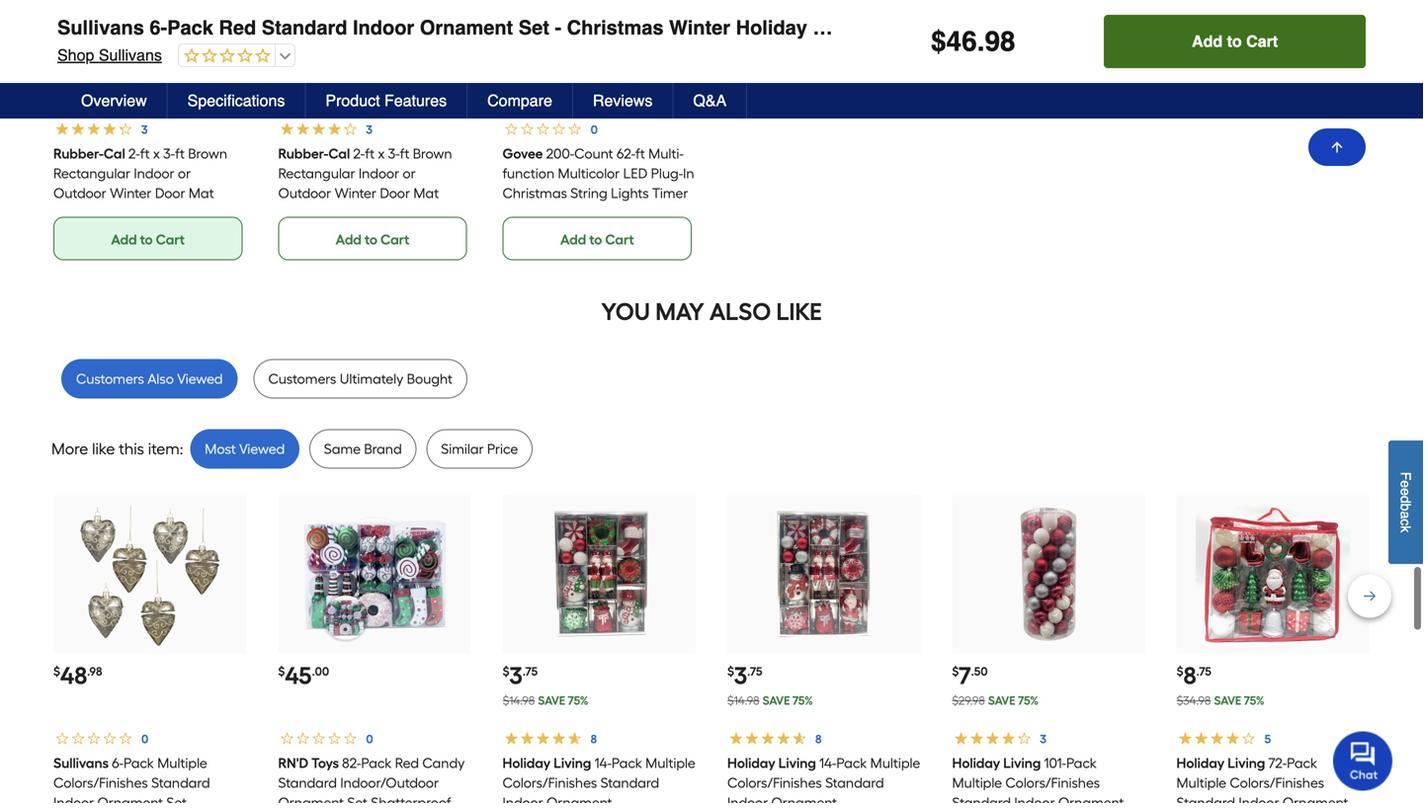 Task type: locate. For each thing, give the bounding box(es) containing it.
function
[[503, 165, 555, 182]]

rectangular down 20 .46
[[53, 165, 130, 182]]

outdoor inside 45 list item
[[278, 185, 331, 201]]

product features button
[[306, 83, 468, 119]]

cal inside 20 list item
[[104, 145, 125, 162]]

1 horizontal spatial 2-
[[353, 145, 365, 162]]

1 horizontal spatial red
[[395, 755, 419, 772]]

5 ft from the left
[[636, 145, 645, 162]]

1 sponsored from the left
[[53, 64, 121, 81]]

2 rectangular from the left
[[278, 165, 355, 182]]

0 horizontal spatial customers
[[76, 370, 144, 387]]

red inside 82-pack red candy standard indoor/outdoor ornament set shatterproof
[[395, 755, 419, 772]]

1 horizontal spatial 14-
[[819, 755, 837, 772]]

1 3- from the left
[[163, 145, 175, 162]]

holiday living for holiday living 101-pack multiple colors/finishes standard indoor ornament shatterproof image on the bottom right
[[952, 755, 1041, 772]]

0 vertical spatial viewed
[[177, 370, 223, 387]]

sullivans 6-pack multiple colors/finishes standard indoor ornament set image
[[73, 497, 227, 652]]

1 2- from the left
[[128, 145, 140, 162]]

brown down specifications at the top of the page
[[188, 145, 227, 162]]

1 colors/finishes from the left
[[53, 775, 148, 792]]

most viewed
[[205, 441, 285, 457]]

0 horizontal spatial $14.98 save 75%
[[503, 694, 589, 708]]

1 vertical spatial red
[[395, 755, 419, 772]]

2 $14.98 from the left
[[727, 694, 760, 708]]

brown down features
[[413, 145, 452, 162]]

like
[[92, 440, 115, 458]]

.46
[[88, 90, 104, 105]]

$ 48 .98
[[53, 662, 102, 690]]

pack
[[167, 16, 213, 39], [124, 755, 154, 772], [361, 755, 392, 772], [612, 755, 642, 772], [837, 755, 867, 772], [1066, 755, 1097, 772], [1287, 755, 1318, 772]]

christmas right - at top
[[567, 16, 664, 39]]

sullivans for sullivans 6-pack red standard indoor ornament set - christmas winter holiday decoration
[[57, 16, 144, 39]]

ft down product features button
[[365, 145, 374, 162]]

0 horizontal spatial rectangular
[[53, 165, 130, 182]]

indoor
[[353, 16, 414, 39], [134, 165, 175, 182], [359, 165, 399, 182], [53, 795, 94, 804], [503, 795, 543, 804], [727, 795, 768, 804], [1014, 795, 1055, 804], [1239, 795, 1280, 804]]

2 brown from the left
[[413, 145, 452, 162]]

3 holiday living from the left
[[952, 755, 1041, 772]]

$ inside the $ 45 .55
[[278, 90, 285, 105]]

2 mat from the left
[[413, 185, 439, 201]]

6- inside 6-pack multiple colors/finishes standard indoor ornament set
[[112, 755, 124, 772]]

set
[[519, 16, 549, 39], [166, 795, 187, 804], [347, 795, 367, 804]]

outdoor inside 20 list item
[[53, 185, 106, 201]]

2- inside 20 list item
[[128, 145, 140, 162]]

indoor inside 20 list item
[[134, 165, 175, 182]]

0 vertical spatial also
[[710, 297, 771, 326]]

0 horizontal spatial winter
[[110, 185, 152, 201]]

2 sponsored from the left
[[278, 64, 345, 81]]

sullivans
[[57, 16, 144, 39], [99, 46, 162, 64], [53, 755, 109, 772]]

d
[[1398, 496, 1414, 504]]

1 save from the left
[[538, 694, 565, 708]]

4 save from the left
[[1214, 694, 1242, 708]]

compare button
[[468, 83, 573, 119]]

0 horizontal spatial 3-
[[163, 145, 175, 162]]

.00
[[312, 665, 329, 679]]

cart
[[1247, 32, 1278, 50], [156, 231, 185, 248], [381, 231, 410, 248], [605, 231, 634, 248]]

2 x from the left
[[378, 145, 385, 162]]

rectangular inside 45 list item
[[278, 165, 355, 182]]

christmas down function
[[503, 185, 567, 201]]

sponsored inside 89 list item
[[503, 64, 570, 81]]

indoor inside 45 list item
[[359, 165, 399, 182]]

customers ultimately bought
[[268, 370, 453, 387]]

or down features
[[403, 165, 416, 182]]

sullivans 6-pack red standard indoor ornament set - christmas winter holiday decoration
[[57, 16, 916, 39]]

this
[[119, 440, 144, 458]]

1 horizontal spatial 3
[[734, 662, 747, 690]]

0 horizontal spatial 6-
[[112, 755, 124, 772]]

0 horizontal spatial 3
[[510, 662, 523, 690]]

2 rubber-cal from the left
[[278, 145, 350, 162]]

item
[[148, 440, 180, 458]]

3- inside 45 list item
[[388, 145, 400, 162]]

ultimately
[[340, 370, 404, 387]]

1 outdoor from the left
[[53, 185, 106, 201]]

$ inside $ 89 .99
[[503, 90, 510, 105]]

1 horizontal spatial 6-
[[150, 16, 167, 39]]

3 .75 from the left
[[1197, 665, 1212, 679]]

20
[[60, 87, 88, 116]]

6-pack multiple colors/finishes standard indoor ornament set
[[53, 755, 210, 804]]

add to cart link inside 89 list item
[[503, 217, 692, 260]]

$ inside $ 7 .50
[[952, 665, 959, 679]]

ft down features
[[400, 145, 409, 162]]

0 horizontal spatial ornament
[[97, 795, 163, 804]]

0 horizontal spatial $ 3 .75
[[503, 662, 538, 690]]

1 rectangular from the left
[[53, 165, 130, 182]]

4 ft from the left
[[400, 145, 409, 162]]

0 horizontal spatial outdoor
[[53, 185, 106, 201]]

lights
[[611, 185, 649, 201]]

1 horizontal spatial door
[[380, 185, 410, 201]]

0 horizontal spatial $14.98
[[503, 694, 535, 708]]

2- down the overview button
[[128, 145, 140, 162]]

x down the overview button
[[153, 145, 160, 162]]

ft up led
[[636, 145, 645, 162]]

2 cal from the left
[[328, 145, 350, 162]]

1 $14.98 save 75% from the left
[[503, 694, 589, 708]]

winter
[[669, 16, 731, 39], [110, 185, 152, 201], [334, 185, 376, 201]]

also left "like"
[[710, 297, 771, 326]]

outdoor down the $ 45 .55
[[278, 185, 331, 201]]

0 horizontal spatial 2-
[[128, 145, 140, 162]]

add to cart link
[[53, 217, 242, 260], [278, 217, 467, 260], [503, 217, 692, 260]]

rubber- for 45
[[278, 145, 328, 162]]

0 vertical spatial red
[[219, 16, 256, 39]]

outdoor for .46
[[53, 185, 106, 201]]

0 horizontal spatial red
[[219, 16, 256, 39]]

rubber-cal inside 45 list item
[[278, 145, 350, 162]]

$ 3 .75
[[503, 662, 538, 690], [727, 662, 763, 690]]

holiday for 2nd holiday living 14-pack multiple colors/finishes standard indoor ornament shatterproof image from the right
[[503, 755, 551, 772]]

sponsored
[[53, 64, 121, 81], [278, 64, 345, 81], [503, 64, 570, 81]]

1 vertical spatial viewed
[[239, 441, 285, 457]]

0 horizontal spatial 14-
[[595, 755, 612, 772]]

sponsored inside 20 list item
[[53, 64, 121, 81]]

2-ft x 3-ft brown rectangular indoor or outdoor winter door mat inside 20 list item
[[53, 145, 227, 201]]

1 horizontal spatial add to cart link
[[278, 217, 467, 260]]

2 e from the top
[[1398, 488, 1414, 496]]

89
[[510, 87, 535, 116]]

1 horizontal spatial winter
[[334, 185, 376, 201]]

2 customers from the left
[[268, 370, 336, 387]]

brown for .46
[[188, 145, 227, 162]]

2 horizontal spatial sponsored
[[503, 64, 570, 81]]

also up item
[[148, 370, 174, 387]]

2 living from the left
[[779, 755, 816, 772]]

0 horizontal spatial rubber-
[[53, 145, 104, 162]]

cal
[[104, 145, 125, 162], [328, 145, 350, 162]]

or for 45
[[403, 165, 416, 182]]

you
[[601, 297, 650, 326]]

colors/finishes for sullivans 6-pack multiple colors/finishes standard indoor ornament set image
[[53, 775, 148, 792]]

or inside 20 list item
[[178, 165, 191, 182]]

pack inside the 101-pack multiple colors/finishes standard indoor orname
[[1066, 755, 1097, 772]]

0 vertical spatial 45
[[285, 87, 312, 116]]

0 horizontal spatial sponsored
[[53, 64, 121, 81]]

2-ft x 3-ft brown rectangular indoor or outdoor winter door mat down the overview button
[[53, 145, 227, 201]]

ornament inside 6-pack multiple colors/finishes standard indoor ornament set
[[97, 795, 163, 804]]

1 horizontal spatial sponsored
[[278, 64, 345, 81]]

same brand
[[324, 441, 402, 457]]

1 .75 from the left
[[523, 665, 538, 679]]

sponsored up .99 at the top of the page
[[503, 64, 570, 81]]

0 vertical spatial christmas
[[567, 16, 664, 39]]

c
[[1398, 519, 1414, 526]]

1 horizontal spatial holiday living 14-pack multiple colors/finishes standard indoor ornament shatterproof image
[[747, 497, 901, 652]]

1 45 from the top
[[285, 87, 312, 116]]

1 rubber- from the left
[[53, 145, 104, 162]]

1 horizontal spatial x
[[378, 145, 385, 162]]

1 horizontal spatial .75
[[747, 665, 763, 679]]

to
[[1227, 32, 1242, 50], [140, 231, 153, 248], [365, 231, 378, 248], [589, 231, 602, 248]]

shop
[[57, 46, 94, 64]]

1 customers from the left
[[76, 370, 144, 387]]

colors/finishes inside 6-pack multiple colors/finishes standard indoor ornament set
[[53, 775, 148, 792]]

to inside 89 list item
[[589, 231, 602, 248]]

rubber-cal inside 20 list item
[[53, 145, 125, 162]]

rubber-cal for .46
[[53, 145, 125, 162]]

winter for .46
[[110, 185, 152, 201]]

.99
[[535, 90, 550, 105]]

$14.98 save 75% for 1st holiday living 14-pack multiple colors/finishes standard indoor ornament shatterproof image from right
[[727, 694, 813, 708]]

ft down specifications button
[[175, 145, 185, 162]]

holiday
[[736, 16, 807, 39], [503, 755, 551, 772], [727, 755, 776, 772], [952, 755, 1000, 772], [1177, 755, 1225, 772]]

1 brown from the left
[[188, 145, 227, 162]]

1 horizontal spatial mat
[[413, 185, 439, 201]]

viewed
[[177, 370, 223, 387], [239, 441, 285, 457]]

colors/finishes for holiday living 72-pack multiple colors/finishes standard indoor ornament shatterproof image
[[1230, 775, 1325, 792]]

2 rubber- from the left
[[278, 145, 328, 162]]

winter up q&a on the top of page
[[669, 16, 731, 39]]

3- down the overview button
[[163, 145, 175, 162]]

1 add to cart link from the left
[[53, 217, 242, 260]]

6-
[[150, 16, 167, 39], [112, 755, 124, 772]]

3 living from the left
[[1003, 755, 1041, 772]]

200-
[[546, 145, 575, 162]]

f e e d b a c k button
[[1389, 441, 1423, 564]]

1 horizontal spatial customers
[[268, 370, 336, 387]]

x inside 20 list item
[[153, 145, 160, 162]]

mat down specifications button
[[189, 185, 214, 201]]

set inside 82-pack red candy standard indoor/outdoor ornament set shatterproof
[[347, 795, 367, 804]]

1 living from the left
[[554, 755, 592, 772]]

0 horizontal spatial 2-ft x 3-ft brown rectangular indoor or outdoor winter door mat
[[53, 145, 227, 201]]

3 75% from the left
[[1018, 694, 1039, 708]]

0 horizontal spatial rubber-cal
[[53, 145, 125, 162]]

door inside 45 list item
[[380, 185, 410, 201]]

holiday living
[[503, 755, 592, 772], [727, 755, 816, 772], [952, 755, 1041, 772], [1177, 755, 1266, 772]]

$34.98 save 75%
[[1177, 694, 1265, 708]]

colors/finishes inside the 72-pack multiple colors/finishes standard indoor orname
[[1230, 775, 1325, 792]]

2- inside 45 list item
[[353, 145, 365, 162]]

1 horizontal spatial 2-ft x 3-ft brown rectangular indoor or outdoor winter door mat
[[278, 145, 452, 201]]

1 horizontal spatial brown
[[413, 145, 452, 162]]

45 left product on the top of page
[[285, 87, 312, 116]]

multiple inside the 101-pack multiple colors/finishes standard indoor orname
[[952, 775, 1002, 792]]

1 horizontal spatial rubber-cal
[[278, 145, 350, 162]]

0 horizontal spatial door
[[155, 185, 185, 201]]

mat inside 45 list item
[[413, 185, 439, 201]]

1 mat from the left
[[189, 185, 214, 201]]

product features
[[326, 91, 447, 110]]

45 inside list item
[[285, 87, 312, 116]]

ornament inside 82-pack red candy standard indoor/outdoor ornament set shatterproof
[[278, 795, 344, 804]]

living
[[554, 755, 592, 772], [779, 755, 816, 772], [1003, 755, 1041, 772], [1228, 755, 1266, 772]]

mat
[[189, 185, 214, 201], [413, 185, 439, 201]]

e up d
[[1398, 481, 1414, 488]]

sullivans for sullivans
[[53, 755, 109, 772]]

indoor/outdoor
[[340, 775, 439, 792]]

5 colors/finishes from the left
[[1230, 775, 1325, 792]]

overview
[[81, 91, 147, 110]]

1 2-ft x 3-ft brown rectangular indoor or outdoor winter door mat from the left
[[53, 145, 227, 201]]

0 horizontal spatial holiday living 14-pack multiple colors/finishes standard indoor ornament shatterproof image
[[522, 497, 677, 652]]

ft down the overview button
[[140, 145, 150, 162]]

cart inside 45 list item
[[381, 231, 410, 248]]

45 for $ 45 .00
[[285, 662, 312, 690]]

0 horizontal spatial or
[[178, 165, 191, 182]]

4 holiday living from the left
[[1177, 755, 1266, 772]]

2 or from the left
[[403, 165, 416, 182]]

add to cart inside 20 list item
[[111, 231, 185, 248]]

2 ft from the left
[[175, 145, 185, 162]]

1 door from the left
[[155, 185, 185, 201]]

1 horizontal spatial also
[[710, 297, 771, 326]]

holiday for holiday living 101-pack multiple colors/finishes standard indoor ornament shatterproof image on the bottom right
[[952, 755, 1000, 772]]

2-ft x 3-ft brown rectangular indoor or outdoor winter door mat down product on the top of page
[[278, 145, 452, 201]]

rubber- down the $ 45 .55
[[278, 145, 328, 162]]

outdoor down 20 .46
[[53, 185, 106, 201]]

rectangular down the $ 45 .55
[[278, 165, 355, 182]]

holiday for holiday living 72-pack multiple colors/finishes standard indoor ornament shatterproof image
[[1177, 755, 1225, 772]]

sponsored up .46
[[53, 64, 121, 81]]

2 horizontal spatial .75
[[1197, 665, 1212, 679]]

x inside 45 list item
[[378, 145, 385, 162]]

indoor inside 6-pack multiple colors/finishes standard indoor ornament set
[[53, 795, 94, 804]]

add to cart link inside 45 list item
[[278, 217, 467, 260]]

multiple inside the 72-pack multiple colors/finishes standard indoor orname
[[1177, 775, 1227, 792]]

door inside 20 list item
[[155, 185, 185, 201]]

0 vertical spatial sullivans
[[57, 16, 144, 39]]

mat inside 20 list item
[[189, 185, 214, 201]]

winter down the overview button
[[110, 185, 152, 201]]

45 for $ 45 .55
[[285, 87, 312, 116]]

rubber- inside 20 list item
[[53, 145, 104, 162]]

2 horizontal spatial set
[[519, 16, 549, 39]]

3- down product features button
[[388, 145, 400, 162]]

rectangular
[[53, 165, 130, 182], [278, 165, 355, 182]]

holiday for 1st holiday living 14-pack multiple colors/finishes standard indoor ornament shatterproof image from right
[[727, 755, 776, 772]]

add inside button
[[1192, 32, 1223, 50]]

brown inside 20 list item
[[188, 145, 227, 162]]

x down product features button
[[378, 145, 385, 162]]

1 14-pack multiple colors/finishes standard indoor orname from the left
[[503, 755, 696, 804]]

3- inside 20 list item
[[163, 145, 175, 162]]

1 horizontal spatial 14-pack multiple colors/finishes standard indoor orname
[[727, 755, 920, 804]]

2 holiday living 14-pack multiple colors/finishes standard indoor ornament shatterproof image from the left
[[747, 497, 901, 652]]

holiday living 14-pack multiple colors/finishes standard indoor ornament shatterproof image
[[522, 497, 677, 652], [747, 497, 901, 652]]

2 add to cart link from the left
[[278, 217, 467, 260]]

$ 3 .75 for 1st holiday living 14-pack multiple colors/finishes standard indoor ornament shatterproof image from right
[[727, 662, 763, 690]]

holiday living 72-pack multiple colors/finishes standard indoor ornament shatterproof image
[[1196, 497, 1351, 652]]

sullivans down $ 48 .98
[[53, 755, 109, 772]]

1 horizontal spatial $14.98 save 75%
[[727, 694, 813, 708]]

customers left ultimately
[[268, 370, 336, 387]]

1 horizontal spatial $ 3 .75
[[727, 662, 763, 690]]

cart inside button
[[1247, 32, 1278, 50]]

f
[[1398, 472, 1414, 481]]

to inside 45 list item
[[365, 231, 378, 248]]

sponsored up .55 on the left of the page
[[278, 64, 345, 81]]

1 horizontal spatial outdoor
[[278, 185, 331, 201]]

f e e d b a c k
[[1398, 472, 1414, 533]]

1 holiday living 14-pack multiple colors/finishes standard indoor ornament shatterproof image from the left
[[522, 497, 677, 652]]

1 $ 3 .75 from the left
[[503, 662, 538, 690]]

3 colors/finishes from the left
[[727, 775, 822, 792]]

2 outdoor from the left
[[278, 185, 331, 201]]

door
[[155, 185, 185, 201], [380, 185, 410, 201]]

e up the b
[[1398, 488, 1414, 496]]

rubber- inside 45 list item
[[278, 145, 328, 162]]

brown for 45
[[413, 145, 452, 162]]

2 horizontal spatial add to cart link
[[503, 217, 692, 260]]

3 sponsored from the left
[[503, 64, 570, 81]]

82-
[[342, 755, 361, 772]]

1 horizontal spatial or
[[403, 165, 416, 182]]

to inside button
[[1227, 32, 1242, 50]]

save
[[538, 694, 565, 708], [763, 694, 790, 708], [988, 694, 1016, 708], [1214, 694, 1242, 708]]

features
[[384, 91, 447, 110]]

2 horizontal spatial ornament
[[420, 16, 513, 39]]

multiple inside 6-pack multiple colors/finishes standard indoor ornament set
[[157, 755, 207, 772]]

1 or from the left
[[178, 165, 191, 182]]

customers up "like"
[[76, 370, 144, 387]]

14-
[[595, 755, 612, 772], [819, 755, 837, 772]]

1 cal from the left
[[104, 145, 125, 162]]

2-
[[128, 145, 140, 162], [353, 145, 365, 162]]

or inside 45 list item
[[403, 165, 416, 182]]

1 horizontal spatial cal
[[328, 145, 350, 162]]

2 3- from the left
[[388, 145, 400, 162]]

rubber-cal down the $ 45 .55
[[278, 145, 350, 162]]

1 horizontal spatial rubber-
[[278, 145, 328, 162]]

0 horizontal spatial .75
[[523, 665, 538, 679]]

cart inside 89 list item
[[605, 231, 634, 248]]

rectangular for 45
[[278, 165, 355, 182]]

pack inside 6-pack multiple colors/finishes standard indoor ornament set
[[124, 755, 154, 772]]

0 horizontal spatial set
[[166, 795, 187, 804]]

45 up rn'd
[[285, 662, 312, 690]]

standard inside the 72-pack multiple colors/finishes standard indoor orname
[[1177, 795, 1236, 804]]

1 vertical spatial also
[[148, 370, 174, 387]]

viewed right most
[[239, 441, 285, 457]]

.75 for holiday living 72-pack multiple colors/finishes standard indoor ornament shatterproof image
[[1197, 665, 1212, 679]]

0 horizontal spatial brown
[[188, 145, 227, 162]]

candy
[[422, 755, 465, 772]]

standard inside the 101-pack multiple colors/finishes standard indoor orname
[[952, 795, 1011, 804]]

winter down product on the top of page
[[334, 185, 376, 201]]

0 horizontal spatial mat
[[189, 185, 214, 201]]

sponsored inside 45 list item
[[278, 64, 345, 81]]

zero stars image
[[179, 47, 271, 66]]

0 horizontal spatial 14-pack multiple colors/finishes standard indoor orname
[[503, 755, 696, 804]]

ft
[[140, 145, 150, 162], [175, 145, 185, 162], [365, 145, 374, 162], [400, 145, 409, 162], [636, 145, 645, 162]]

add to cart link inside 20 list item
[[53, 217, 242, 260]]

0 horizontal spatial cal
[[104, 145, 125, 162]]

red up zero stars 'image'
[[219, 16, 256, 39]]

2 holiday living from the left
[[727, 755, 816, 772]]

$ 3 .75 for 2nd holiday living 14-pack multiple colors/finishes standard indoor ornament shatterproof image from the right
[[503, 662, 538, 690]]

2 save from the left
[[763, 694, 790, 708]]

cal down the overview button
[[104, 145, 125, 162]]

1 vertical spatial 45
[[285, 662, 312, 690]]

1 $14.98 from the left
[[503, 694, 535, 708]]

2 $14.98 save 75% from the left
[[727, 694, 813, 708]]

viewed up :
[[177, 370, 223, 387]]

2 vertical spatial sullivans
[[53, 755, 109, 772]]

rubber- down 20 .46
[[53, 145, 104, 162]]

2 2-ft x 3-ft brown rectangular indoor or outdoor winter door mat from the left
[[278, 145, 452, 201]]

3- for 45
[[388, 145, 400, 162]]

1 horizontal spatial rectangular
[[278, 165, 355, 182]]

2-ft x 3-ft brown rectangular indoor or outdoor winter door mat inside 45 list item
[[278, 145, 452, 201]]

winter inside 20 list item
[[110, 185, 152, 201]]

1 holiday living from the left
[[503, 755, 592, 772]]

sullivans up overview
[[99, 46, 162, 64]]

rubber-
[[53, 145, 104, 162], [278, 145, 328, 162]]

or down specifications at the top of the page
[[178, 165, 191, 182]]

2-ft x 3-ft brown rectangular indoor or outdoor winter door mat for .46
[[53, 145, 227, 201]]

0 horizontal spatial add to cart link
[[53, 217, 242, 260]]

1 horizontal spatial ornament
[[278, 795, 344, 804]]

cal inside 45 list item
[[328, 145, 350, 162]]

multicolor
[[558, 165, 620, 182]]

red up indoor/outdoor
[[395, 755, 419, 772]]

1 rubber-cal from the left
[[53, 145, 125, 162]]

4 colors/finishes from the left
[[1005, 775, 1100, 792]]

2 $ 3 .75 from the left
[[727, 662, 763, 690]]

.75 inside $ 8 .75
[[1197, 665, 1212, 679]]

2 45 from the top
[[285, 662, 312, 690]]

rubber-cal down 20 .46
[[53, 145, 125, 162]]

winter for 45
[[334, 185, 376, 201]]

set inside 6-pack multiple colors/finishes standard indoor ornament set
[[166, 795, 187, 804]]

0 horizontal spatial x
[[153, 145, 160, 162]]

rubber- for .46
[[53, 145, 104, 162]]

2- down product on the top of page
[[353, 145, 365, 162]]

4 75% from the left
[[1244, 694, 1265, 708]]

1 horizontal spatial viewed
[[239, 441, 285, 457]]

red
[[219, 16, 256, 39], [395, 755, 419, 772]]

1 horizontal spatial set
[[347, 795, 367, 804]]

a
[[1398, 511, 1414, 519]]

customers
[[76, 370, 144, 387], [268, 370, 336, 387]]

sullivans up shop sullivans
[[57, 16, 144, 39]]

1 horizontal spatial 3-
[[388, 145, 400, 162]]

3 add to cart link from the left
[[503, 217, 692, 260]]

2 colors/finishes from the left
[[503, 775, 597, 792]]

1 x from the left
[[153, 145, 160, 162]]

1 e from the top
[[1398, 481, 1414, 488]]

rectangular inside 20 list item
[[53, 165, 130, 182]]

$14.98 save 75%
[[503, 694, 589, 708], [727, 694, 813, 708]]

sponsored for 89
[[503, 64, 570, 81]]

1 vertical spatial 6-
[[112, 755, 124, 772]]

cal down product on the top of page
[[328, 145, 350, 162]]

brown inside 45 list item
[[413, 145, 452, 162]]

1 vertical spatial christmas
[[503, 185, 567, 201]]

75%
[[568, 694, 589, 708], [793, 694, 813, 708], [1018, 694, 1039, 708], [1244, 694, 1265, 708]]

mat down features
[[413, 185, 439, 201]]

cal for .46
[[104, 145, 125, 162]]

add to cart
[[1192, 32, 1278, 50], [111, 231, 185, 248], [336, 231, 410, 248], [560, 231, 634, 248]]

pack inside 82-pack red candy standard indoor/outdoor ornament set shatterproof
[[361, 755, 392, 772]]

colors/finishes inside the 101-pack multiple colors/finishes standard indoor orname
[[1005, 775, 1100, 792]]

set for 48
[[166, 795, 187, 804]]

2 2- from the left
[[353, 145, 365, 162]]

winter inside 45 list item
[[334, 185, 376, 201]]

2 .75 from the left
[[747, 665, 763, 679]]

2 door from the left
[[380, 185, 410, 201]]

1 horizontal spatial $14.98
[[727, 694, 760, 708]]

brown
[[188, 145, 227, 162], [413, 145, 452, 162]]

add inside 20 list item
[[111, 231, 137, 248]]



Task type: describe. For each thing, give the bounding box(es) containing it.
7
[[959, 662, 971, 690]]

sponsored for .46
[[53, 64, 121, 81]]

82-pack red candy standard indoor/outdoor ornament set shatterproof
[[278, 755, 465, 804]]

0 horizontal spatial also
[[148, 370, 174, 387]]

pack inside the 72-pack multiple colors/finishes standard indoor orname
[[1287, 755, 1318, 772]]

multi-
[[649, 145, 684, 162]]

$ 89 .99
[[503, 87, 550, 116]]

98
[[985, 26, 1016, 57]]

add to cart link for 89
[[503, 217, 692, 260]]

string
[[571, 185, 608, 201]]

$ inside $ 45 .00
[[278, 665, 285, 679]]

89 list item
[[503, 0, 696, 260]]

add inside 89 list item
[[560, 231, 586, 248]]

.98
[[87, 665, 102, 679]]

2 14- from the left
[[819, 755, 837, 772]]

101-
[[1044, 755, 1066, 772]]

multiple for 1st holiday living 14-pack multiple colors/finishes standard indoor ornament shatterproof image from right
[[870, 755, 920, 772]]

add to cart inside 45 list item
[[336, 231, 410, 248]]

cal for 45
[[328, 145, 350, 162]]

product
[[326, 91, 380, 110]]

$ 45 .00
[[278, 662, 329, 690]]

or for .46
[[178, 165, 191, 182]]

you may also like
[[601, 297, 822, 326]]

more
[[51, 440, 88, 458]]

specifications
[[187, 91, 285, 110]]

rectangular for .46
[[53, 165, 130, 182]]

multiple for 2nd holiday living 14-pack multiple colors/finishes standard indoor ornament shatterproof image from the right
[[646, 755, 696, 772]]

$ 46 . 98
[[931, 26, 1016, 57]]

in
[[683, 165, 695, 182]]

shatterproof
[[371, 795, 451, 804]]

q&a
[[693, 91, 727, 110]]

1 14- from the left
[[595, 755, 612, 772]]

20 list item
[[53, 0, 246, 260]]

add to cart inside button
[[1192, 32, 1278, 50]]

customers for customers ultimately bought
[[268, 370, 336, 387]]

like
[[776, 297, 822, 326]]

$ inside $ 8 .75
[[1177, 665, 1184, 679]]

1 3 from the left
[[510, 662, 523, 690]]

door for 45
[[380, 185, 410, 201]]

101-pack multiple colors/finishes standard indoor orname
[[952, 755, 1124, 804]]

3- for .46
[[163, 145, 175, 162]]

2-ft x 3-ft brown rectangular indoor or outdoor winter door mat for 45
[[278, 145, 452, 201]]

arrow up image
[[1329, 139, 1345, 155]]

1 ft from the left
[[140, 145, 150, 162]]

colors/finishes for holiday living 101-pack multiple colors/finishes standard indoor ornament shatterproof image on the bottom right
[[1005, 775, 1100, 792]]

$29.98 save 75%
[[952, 694, 1039, 708]]

2- for .46
[[128, 145, 140, 162]]

plug-
[[651, 165, 683, 182]]

.55
[[312, 90, 328, 105]]

christmas inside 200-count 62-ft multi- function multicolor led plug-in christmas string lights timer
[[503, 185, 567, 201]]

multiple for holiday living 72-pack multiple colors/finishes standard indoor ornament shatterproof image
[[1177, 775, 1227, 792]]

cart inside 20 list item
[[156, 231, 185, 248]]

$29.98
[[952, 694, 985, 708]]

1 vertical spatial sullivans
[[99, 46, 162, 64]]

to inside 20 list item
[[140, 231, 153, 248]]

holiday living for 2nd holiday living 14-pack multiple colors/finishes standard indoor ornament shatterproof image from the right
[[503, 755, 592, 772]]

$ inside $ 48 .98
[[53, 665, 60, 679]]

price
[[487, 441, 518, 457]]

count
[[575, 145, 614, 162]]

multiple for sullivans 6-pack multiple colors/finishes standard indoor ornament set image
[[157, 755, 207, 772]]

2 14-pack multiple colors/finishes standard indoor orname from the left
[[727, 755, 920, 804]]

x for 45
[[378, 145, 385, 162]]

8
[[1184, 662, 1197, 690]]

customers for customers also viewed
[[76, 370, 144, 387]]

indoor inside the 101-pack multiple colors/finishes standard indoor orname
[[1014, 795, 1055, 804]]

holiday living for 1st holiday living 14-pack multiple colors/finishes standard indoor ornament shatterproof image from right
[[727, 755, 816, 772]]

20 .46
[[60, 87, 104, 116]]

standard inside 82-pack red candy standard indoor/outdoor ornament set shatterproof
[[278, 775, 337, 792]]

45 list item
[[278, 0, 471, 260]]

-
[[555, 16, 562, 39]]

72-pack multiple colors/finishes standard indoor orname
[[1177, 755, 1349, 804]]

outdoor for 45
[[278, 185, 331, 201]]

x for .46
[[153, 145, 160, 162]]

$ 8 .75
[[1177, 662, 1212, 690]]

0 vertical spatial 6-
[[150, 16, 167, 39]]

72-
[[1269, 755, 1287, 772]]

timer
[[652, 185, 688, 201]]

mat for .46
[[189, 185, 214, 201]]

add inside 45 list item
[[336, 231, 362, 248]]

most
[[205, 441, 236, 457]]

mat for 45
[[413, 185, 439, 201]]

:
[[180, 440, 183, 458]]

$ 45 .55
[[278, 87, 328, 116]]

k
[[1398, 526, 1414, 533]]

standard inside 6-pack multiple colors/finishes standard indoor ornament set
[[151, 775, 210, 792]]

overview button
[[61, 83, 168, 119]]

ft inside 200-count 62-ft multi- function multicolor led plug-in christmas string lights timer
[[636, 145, 645, 162]]

same
[[324, 441, 361, 457]]

0 horizontal spatial viewed
[[177, 370, 223, 387]]

rn'd toys 82-pack red candy standard indoor/outdoor ornament set shatterproof image
[[297, 497, 452, 652]]

46
[[947, 26, 977, 57]]

customers also viewed
[[76, 370, 223, 387]]

2 horizontal spatial winter
[[669, 16, 731, 39]]

ornament for 48
[[97, 795, 163, 804]]

.75 for 1st holiday living 14-pack multiple colors/finishes standard indoor ornament shatterproof image from right
[[747, 665, 763, 679]]

similar price
[[441, 441, 518, 457]]

bought
[[407, 370, 453, 387]]

toys
[[311, 755, 339, 772]]

door for .46
[[155, 185, 185, 201]]

ornament for 45
[[278, 795, 344, 804]]

reviews
[[593, 91, 653, 110]]

sponsored for 45
[[278, 64, 345, 81]]

holiday living 101-pack multiple colors/finishes standard indoor ornament shatterproof image
[[972, 497, 1126, 652]]

1 75% from the left
[[568, 694, 589, 708]]

2- for 45
[[353, 145, 365, 162]]

$14.98 save 75% for 2nd holiday living 14-pack multiple colors/finishes standard indoor ornament shatterproof image from the right
[[503, 694, 589, 708]]

3 save from the left
[[988, 694, 1016, 708]]

indoor inside the 72-pack multiple colors/finishes standard indoor orname
[[1239, 795, 1280, 804]]

48
[[60, 662, 87, 690]]

2 3 from the left
[[734, 662, 747, 690]]

b
[[1398, 504, 1414, 511]]

q&a button
[[674, 83, 747, 119]]

add to cart button
[[1104, 15, 1366, 68]]

2 75% from the left
[[793, 694, 813, 708]]

rn'd
[[278, 755, 308, 772]]

add to cart link for 45
[[278, 217, 467, 260]]

3 ft from the left
[[365, 145, 374, 162]]

decoration
[[813, 16, 916, 39]]

reviews button
[[573, 83, 674, 119]]

.50
[[971, 665, 988, 679]]

led
[[623, 165, 648, 182]]

.
[[977, 26, 985, 57]]

chat invite button image
[[1333, 731, 1394, 791]]

specifications button
[[168, 83, 306, 119]]

may
[[656, 297, 704, 326]]

brand
[[364, 441, 402, 457]]

62-
[[617, 145, 636, 162]]

$34.98
[[1177, 694, 1211, 708]]

.75 for 2nd holiday living 14-pack multiple colors/finishes standard indoor ornament shatterproof image from the right
[[523, 665, 538, 679]]

more like this item :
[[51, 440, 183, 458]]

4 living from the left
[[1228, 755, 1266, 772]]

govee
[[503, 145, 543, 162]]

similar
[[441, 441, 484, 457]]

set for 45
[[347, 795, 367, 804]]

compare
[[487, 91, 552, 110]]

rn'd toys
[[278, 755, 339, 772]]

add to cart inside 89 list item
[[560, 231, 634, 248]]

shop sullivans
[[57, 46, 162, 64]]

multiple for holiday living 101-pack multiple colors/finishes standard indoor ornament shatterproof image on the bottom right
[[952, 775, 1002, 792]]

holiday living for holiday living 72-pack multiple colors/finishes standard indoor ornament shatterproof image
[[1177, 755, 1266, 772]]

200-count 62-ft multi- function multicolor led plug-in christmas string lights timer
[[503, 145, 695, 201]]

rubber-cal for 45
[[278, 145, 350, 162]]



Task type: vqa. For each thing, say whether or not it's contained in the screenshot.
chevron right icon associated with Up to 25% Off: Select Chefman Small Appliances
no



